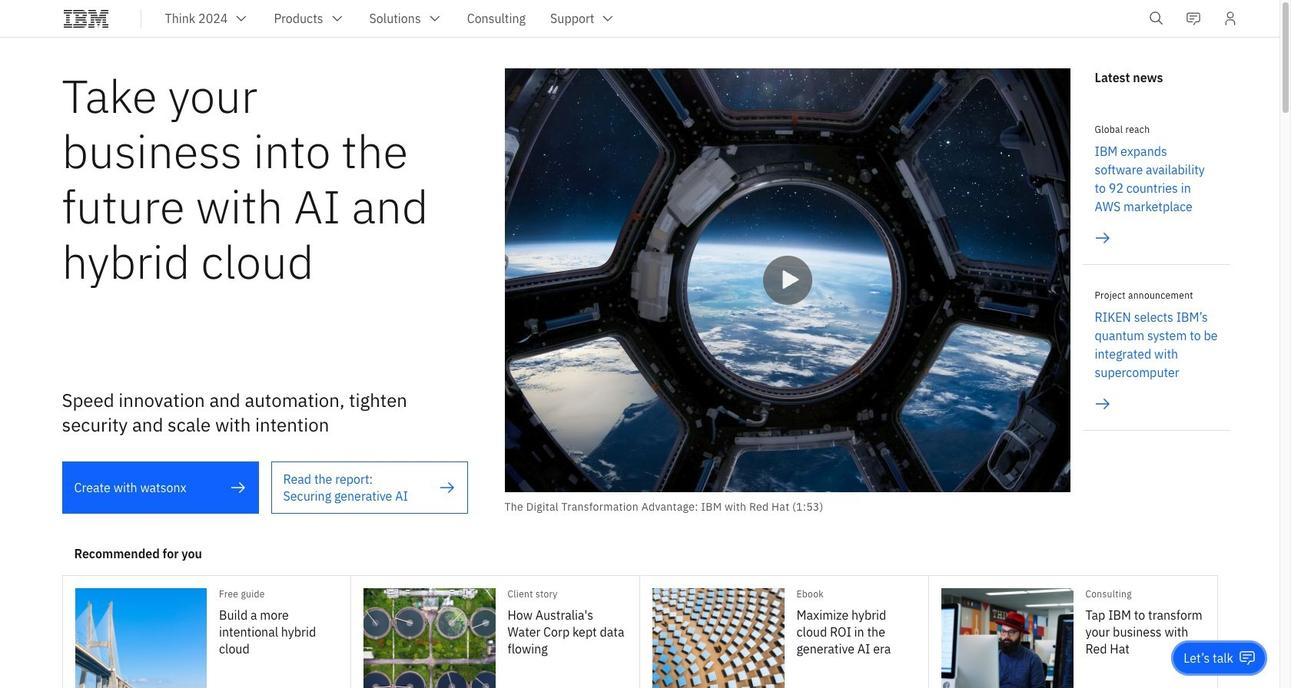 Task type: describe. For each thing, give the bounding box(es) containing it.
let's talk element
[[1184, 650, 1234, 667]]



Task type: vqa. For each thing, say whether or not it's contained in the screenshot.
Let's talk element
yes



